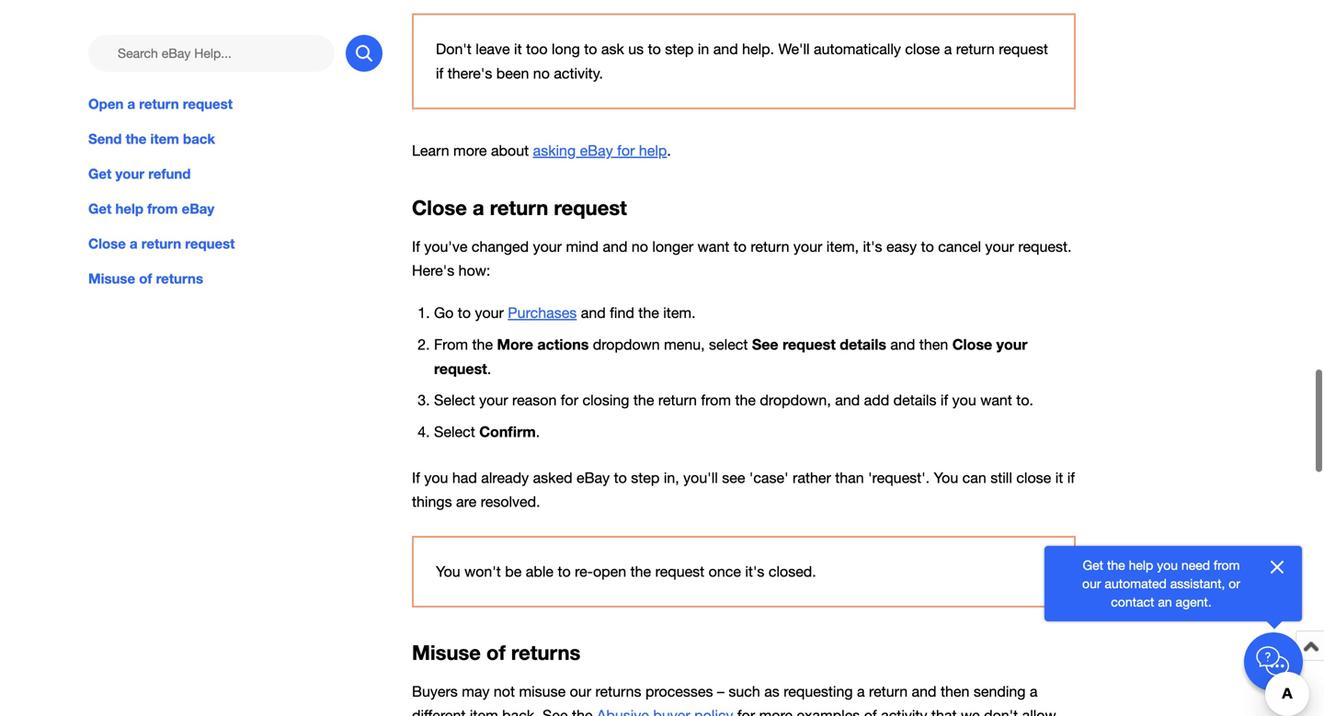 Task type: locate. For each thing, give the bounding box(es) containing it.
for
[[617, 142, 635, 159], [561, 392, 579, 409]]

get for get your refund
[[88, 166, 112, 182]]

send
[[88, 131, 122, 147]]

1 horizontal spatial our
[[1083, 576, 1101, 591]]

from down close your request
[[701, 392, 731, 409]]

1 horizontal spatial it
[[1056, 469, 1064, 486]]

rather
[[793, 469, 831, 486]]

step left the in
[[665, 41, 694, 58]]

0 vertical spatial misuse of returns
[[88, 271, 203, 287]]

to left in,
[[614, 469, 627, 486]]

it right still
[[1056, 469, 1064, 486]]

returns down the close a return request link
[[156, 271, 203, 287]]

2 vertical spatial you
[[1157, 558, 1178, 573]]

or
[[1229, 576, 1241, 591]]

a down get help from ebay
[[130, 236, 138, 252]]

you left 'can'
[[934, 469, 959, 486]]

2 horizontal spatial close
[[953, 336, 993, 353]]

your inside close your request
[[997, 336, 1028, 353]]

assistant,
[[1171, 576, 1225, 591]]

0 horizontal spatial want
[[698, 238, 730, 255]]

select
[[434, 392, 475, 409], [434, 423, 475, 440]]

the up automated
[[1107, 558, 1126, 573]]

2 vertical spatial .
[[536, 423, 540, 440]]

from down refund
[[147, 201, 178, 217]]

if inside if you had already asked ebay to step in, you'll see 'case' rather than 'request'. you can still close it if things are resolved.
[[412, 469, 420, 486]]

0 vertical spatial if
[[412, 238, 420, 255]]

get inside "link"
[[88, 166, 112, 182]]

1 vertical spatial from
[[701, 392, 731, 409]]

for right reason
[[561, 392, 579, 409]]

in
[[698, 41, 709, 58]]

the down close your request
[[735, 392, 756, 409]]

1 select from the top
[[434, 392, 475, 409]]

0 horizontal spatial returns
[[156, 271, 203, 287]]

2 vertical spatial get
[[1083, 558, 1104, 573]]

2 horizontal spatial you
[[1157, 558, 1178, 573]]

to right easy
[[921, 238, 934, 255]]

1 horizontal spatial returns
[[511, 641, 581, 665]]

a up changed
[[473, 195, 484, 220]]

a right open at top
[[127, 96, 135, 112]]

already
[[481, 469, 529, 486]]

'case'
[[750, 469, 789, 486]]

close a return request link
[[88, 234, 383, 254]]

1 horizontal spatial .
[[536, 423, 540, 440]]

select up select confirm . at the bottom of the page
[[434, 392, 475, 409]]

it left too
[[514, 41, 522, 58]]

.
[[667, 142, 671, 159], [487, 360, 491, 377], [536, 423, 540, 440]]

in,
[[664, 469, 679, 486]]

longer
[[653, 238, 694, 255]]

1 horizontal spatial step
[[665, 41, 694, 58]]

see right select
[[752, 336, 779, 353]]

we'll
[[779, 41, 810, 58]]

of up not
[[487, 641, 506, 665]]

. inside select confirm .
[[536, 423, 540, 440]]

to
[[584, 41, 597, 58], [648, 41, 661, 58], [734, 238, 747, 255], [921, 238, 934, 255], [458, 304, 471, 321], [614, 469, 627, 486], [558, 563, 571, 580]]

0 horizontal spatial our
[[570, 683, 591, 700]]

close right automatically
[[905, 41, 940, 58]]

from up or
[[1214, 558, 1240, 573]]

details right add
[[894, 392, 937, 409]]

0 vertical spatial .
[[667, 142, 671, 159]]

1 vertical spatial if
[[941, 392, 948, 409]]

had
[[452, 469, 477, 486]]

if up 'things'
[[412, 469, 420, 486]]

ebay right asked
[[577, 469, 610, 486]]

0 horizontal spatial it's
[[745, 563, 765, 580]]

0 horizontal spatial .
[[487, 360, 491, 377]]

you've
[[424, 238, 468, 255]]

the right 'open'
[[631, 563, 651, 580]]

no left longer
[[632, 238, 648, 255]]

select confirm .
[[434, 423, 540, 440]]

0 vertical spatial close
[[412, 195, 467, 220]]

1 vertical spatial get
[[88, 201, 112, 217]]

no inside don't leave it too long to ask us to step in and help. we'll automatically close a return request if there's been no activity.
[[533, 65, 550, 82]]

0 vertical spatial for
[[617, 142, 635, 159]]

2 vertical spatial from
[[1214, 558, 1240, 573]]

1 vertical spatial then
[[941, 683, 970, 700]]

if inside don't leave it too long to ask us to step in and help. we'll automatically close a return request if there's been no activity.
[[436, 65, 444, 82]]

1 vertical spatial close
[[1017, 469, 1052, 486]]

return
[[956, 41, 995, 58], [139, 96, 179, 112], [490, 195, 548, 220], [141, 236, 181, 252], [751, 238, 790, 255], [658, 392, 697, 409], [869, 683, 908, 700]]

returns left processes
[[596, 683, 642, 700]]

Search eBay Help... text field
[[88, 35, 335, 72]]

if right add
[[941, 392, 948, 409]]

1 horizontal spatial if
[[941, 392, 948, 409]]

request
[[999, 41, 1048, 58], [183, 96, 233, 112], [554, 195, 627, 220], [185, 236, 235, 252], [783, 336, 836, 353], [434, 360, 487, 377], [655, 563, 705, 580]]

help
[[639, 142, 667, 159], [115, 201, 143, 217], [1129, 558, 1154, 573]]

the right back.
[[572, 707, 593, 716]]

send the item back
[[88, 131, 215, 147]]

returns
[[156, 271, 203, 287], [511, 641, 581, 665], [596, 683, 642, 700]]

it's left easy
[[863, 238, 883, 255]]

help inside get the help you need from our automated assistant, or contact an agent.
[[1129, 558, 1154, 573]]

a inside open a return request link
[[127, 96, 135, 112]]

if down don't
[[436, 65, 444, 82]]

reason
[[512, 392, 557, 409]]

ebay
[[580, 142, 613, 159], [182, 201, 214, 217], [577, 469, 610, 486]]

misuse up buyers
[[412, 641, 481, 665]]

go to your purchases and find the item.
[[434, 304, 696, 321]]

get inside get the help you need from our automated assistant, or contact an agent.
[[1083, 558, 1104, 573]]

0 vertical spatial our
[[1083, 576, 1101, 591]]

0 horizontal spatial help
[[115, 201, 143, 217]]

1 vertical spatial details
[[894, 392, 937, 409]]

0 vertical spatial help
[[639, 142, 667, 159]]

0 vertical spatial from
[[147, 201, 178, 217]]

1 vertical spatial close
[[88, 236, 126, 252]]

it's
[[863, 238, 883, 255], [745, 563, 765, 580]]

and inside if you've changed your mind and no longer want to return your item, it's easy to cancel your request. here's how:
[[603, 238, 628, 255]]

you inside if you had already asked ebay to step in, you'll see 'case' rather than 'request'. you can still close it if things are resolved.
[[934, 469, 959, 486]]

2 if from the top
[[412, 469, 420, 486]]

0 vertical spatial see
[[752, 336, 779, 353]]

you'll
[[684, 469, 718, 486]]

0 horizontal spatial if
[[436, 65, 444, 82]]

how:
[[459, 262, 491, 279]]

0 horizontal spatial you
[[424, 469, 448, 486]]

there's
[[448, 65, 492, 82]]

been
[[496, 65, 529, 82]]

0 vertical spatial you
[[934, 469, 959, 486]]

1 horizontal spatial see
[[752, 336, 779, 353]]

if up here's
[[412, 238, 420, 255]]

dropdown
[[593, 336, 660, 353]]

open
[[88, 96, 124, 112]]

select inside select confirm .
[[434, 423, 475, 440]]

of
[[139, 271, 152, 287], [487, 641, 506, 665]]

you left 'to.'
[[953, 392, 977, 409]]

you up 'things'
[[424, 469, 448, 486]]

misuse
[[88, 271, 135, 287], [412, 641, 481, 665]]

0 horizontal spatial step
[[631, 469, 660, 486]]

1 horizontal spatial item
[[470, 707, 498, 716]]

2 horizontal spatial .
[[667, 142, 671, 159]]

item inside the buyers may not misuse our returns processes – such as requesting a return and then sending a different item back. see the
[[470, 707, 498, 716]]

return inside the buyers may not misuse our returns processes – such as requesting a return and then sending a different item back. see the
[[869, 683, 908, 700]]

then
[[920, 336, 948, 353], [941, 683, 970, 700]]

2 vertical spatial close
[[953, 336, 993, 353]]

from
[[147, 201, 178, 217], [701, 392, 731, 409], [1214, 558, 1240, 573]]

0 vertical spatial no
[[533, 65, 550, 82]]

if
[[436, 65, 444, 82], [941, 392, 948, 409], [1068, 469, 1075, 486]]

0 vertical spatial step
[[665, 41, 694, 58]]

0 horizontal spatial of
[[139, 271, 152, 287]]

the right from
[[472, 336, 493, 353]]

it inside don't leave it too long to ask us to step in and help. we'll automatically close a return request if there's been no activity.
[[514, 41, 522, 58]]

close a return request up changed
[[412, 195, 627, 220]]

1 vertical spatial see
[[543, 707, 568, 716]]

2 vertical spatial help
[[1129, 558, 1154, 573]]

for right asking at the left
[[617, 142, 635, 159]]

0 vertical spatial it
[[514, 41, 522, 58]]

step inside if you had already asked ebay to step in, you'll see 'case' rather than 'request'. you can still close it if things are resolved.
[[631, 469, 660, 486]]

0 horizontal spatial no
[[533, 65, 550, 82]]

our right 'misuse'
[[570, 683, 591, 700]]

if you had already asked ebay to step in, you'll see 'case' rather than 'request'. you can still close it if things are resolved.
[[412, 469, 1075, 510]]

select up the had
[[434, 423, 475, 440]]

to right go
[[458, 304, 471, 321]]

it's right once
[[745, 563, 765, 580]]

1 vertical spatial you
[[436, 563, 461, 580]]

ebay down refund
[[182, 201, 214, 217]]

'request'.
[[868, 469, 930, 486]]

no down too
[[533, 65, 550, 82]]

1 vertical spatial .
[[487, 360, 491, 377]]

select for your
[[434, 392, 475, 409]]

your left item, on the right top of the page
[[794, 238, 823, 255]]

not
[[494, 683, 515, 700]]

item left the back
[[150, 131, 179, 147]]

from
[[434, 336, 468, 353]]

1 vertical spatial our
[[570, 683, 591, 700]]

2 vertical spatial returns
[[596, 683, 642, 700]]

1 horizontal spatial of
[[487, 641, 506, 665]]

2 horizontal spatial help
[[1129, 558, 1154, 573]]

want right longer
[[698, 238, 730, 255]]

close inside if you had already asked ebay to step in, you'll see 'case' rather than 'request'. you can still close it if things are resolved.
[[1017, 469, 1052, 486]]

won't
[[465, 563, 501, 580]]

processes
[[646, 683, 713, 700]]

close right still
[[1017, 469, 1052, 486]]

0 horizontal spatial item
[[150, 131, 179, 147]]

0 vertical spatial of
[[139, 271, 152, 287]]

2 select from the top
[[434, 423, 475, 440]]

1 horizontal spatial close
[[1017, 469, 1052, 486]]

0 vertical spatial you
[[953, 392, 977, 409]]

if inside if you had already asked ebay to step in, you'll see 'case' rather than 'request'. you can still close it if things are resolved.
[[1068, 469, 1075, 486]]

0 vertical spatial select
[[434, 392, 475, 409]]

0 vertical spatial details
[[840, 336, 887, 353]]

your left mind
[[533, 238, 562, 255]]

see down 'misuse'
[[543, 707, 568, 716]]

0 vertical spatial get
[[88, 166, 112, 182]]

1 vertical spatial misuse of returns
[[412, 641, 581, 665]]

1 vertical spatial misuse
[[412, 641, 481, 665]]

close a return request
[[412, 195, 627, 220], [88, 236, 235, 252]]

get your refund link
[[88, 164, 383, 184]]

details up add
[[840, 336, 887, 353]]

see inside the buyers may not misuse our returns processes – such as requesting a return and then sending a different item back. see the
[[543, 707, 568, 716]]

you left need
[[1157, 558, 1178, 573]]

close a return request down get help from ebay
[[88, 236, 235, 252]]

2 horizontal spatial returns
[[596, 683, 642, 700]]

1 horizontal spatial no
[[632, 238, 648, 255]]

2 vertical spatial ebay
[[577, 469, 610, 486]]

misuse of returns
[[88, 271, 203, 287], [412, 641, 581, 665]]

to left ask
[[584, 41, 597, 58]]

us
[[628, 41, 644, 58]]

get
[[88, 166, 112, 182], [88, 201, 112, 217], [1083, 558, 1104, 573]]

of down get help from ebay
[[139, 271, 152, 287]]

if inside if you've changed your mind and no longer want to return your item, it's easy to cancel your request. here's how:
[[412, 238, 420, 255]]

step
[[665, 41, 694, 58], [631, 469, 660, 486]]

see
[[752, 336, 779, 353], [543, 707, 568, 716]]

and
[[713, 41, 738, 58], [603, 238, 628, 255], [581, 304, 606, 321], [891, 336, 916, 353], [835, 392, 860, 409], [912, 683, 937, 700]]

misuse of returns down get help from ebay
[[88, 271, 203, 287]]

asked
[[533, 469, 573, 486]]

confirm
[[479, 423, 536, 440]]

0 vertical spatial close a return request
[[412, 195, 627, 220]]

2 vertical spatial if
[[1068, 469, 1075, 486]]

0 vertical spatial close
[[905, 41, 940, 58]]

if you've changed your mind and no longer want to return your item, it's easy to cancel your request. here's how:
[[412, 238, 1072, 279]]

requesting
[[784, 683, 853, 700]]

item down may
[[470, 707, 498, 716]]

1 vertical spatial select
[[434, 423, 475, 440]]

1 vertical spatial you
[[424, 469, 448, 486]]

about
[[491, 142, 529, 159]]

an
[[1158, 595, 1172, 610]]

re-
[[575, 563, 593, 580]]

0 horizontal spatial from
[[147, 201, 178, 217]]

1 vertical spatial item
[[470, 707, 498, 716]]

0 vertical spatial misuse
[[88, 271, 135, 287]]

1 horizontal spatial misuse of returns
[[412, 641, 581, 665]]

misuse of returns up not
[[412, 641, 581, 665]]

1 horizontal spatial you
[[953, 392, 977, 409]]

1 vertical spatial no
[[632, 238, 648, 255]]

0 vertical spatial want
[[698, 238, 730, 255]]

our left automated
[[1083, 576, 1101, 591]]

0 horizontal spatial for
[[561, 392, 579, 409]]

your left refund
[[115, 166, 145, 182]]

details
[[840, 336, 887, 353], [894, 392, 937, 409]]

you
[[953, 392, 977, 409], [424, 469, 448, 486], [1157, 558, 1178, 573]]

a right automatically
[[944, 41, 952, 58]]

if right still
[[1068, 469, 1075, 486]]

0 vertical spatial then
[[920, 336, 948, 353]]

add
[[864, 392, 890, 409]]

1 vertical spatial it's
[[745, 563, 765, 580]]

0 horizontal spatial it
[[514, 41, 522, 58]]

you left won't
[[436, 563, 461, 580]]

0 horizontal spatial misuse
[[88, 271, 135, 287]]

your
[[115, 166, 145, 182], [533, 238, 562, 255], [794, 238, 823, 255], [986, 238, 1014, 255], [475, 304, 504, 321], [997, 336, 1028, 353], [479, 392, 508, 409]]

ebay right asking at the left
[[580, 142, 613, 159]]

returns up 'misuse'
[[511, 641, 581, 665]]

long
[[552, 41, 580, 58]]

to left 're-'
[[558, 563, 571, 580]]

want left 'to.'
[[981, 392, 1013, 409]]

no
[[533, 65, 550, 82], [632, 238, 648, 255]]

your up 'to.'
[[997, 336, 1028, 353]]

a inside don't leave it too long to ask us to step in and help. we'll automatically close a return request if there's been no activity.
[[944, 41, 952, 58]]

0 horizontal spatial you
[[436, 563, 461, 580]]

closing
[[583, 392, 630, 409]]

the right closing
[[634, 392, 654, 409]]

1 if from the top
[[412, 238, 420, 255]]

misuse down get help from ebay
[[88, 271, 135, 287]]

close
[[905, 41, 940, 58], [1017, 469, 1052, 486]]

step left in,
[[631, 469, 660, 486]]

1 horizontal spatial details
[[894, 392, 937, 409]]

1 vertical spatial it
[[1056, 469, 1064, 486]]

0 horizontal spatial close a return request
[[88, 236, 235, 252]]

1 horizontal spatial want
[[981, 392, 1013, 409]]



Task type: describe. For each thing, give the bounding box(es) containing it.
get the help you need from our automated assistant, or contact an agent. tooltip
[[1074, 556, 1249, 612]]

–
[[717, 683, 725, 700]]

get help from ebay link
[[88, 199, 383, 219]]

1 vertical spatial want
[[981, 392, 1013, 409]]

the right the send
[[126, 131, 147, 147]]

asking ebay for help link
[[533, 142, 667, 159]]

see
[[722, 469, 745, 486]]

to right us
[[648, 41, 661, 58]]

open a return request link
[[88, 94, 383, 114]]

your up select confirm . at the bottom of the page
[[479, 392, 508, 409]]

your up more
[[475, 304, 504, 321]]

1 vertical spatial ebay
[[182, 201, 214, 217]]

misuse
[[519, 683, 566, 700]]

1 horizontal spatial from
[[701, 392, 731, 409]]

the inside the buyers may not misuse our returns processes – such as requesting a return and then sending a different item back. see the
[[572, 707, 593, 716]]

automated
[[1105, 576, 1167, 591]]

0 vertical spatial ebay
[[580, 142, 613, 159]]

0 horizontal spatial misuse of returns
[[88, 271, 203, 287]]

get help from ebay
[[88, 201, 214, 217]]

your inside get your refund "link"
[[115, 166, 145, 182]]

close inside close your request
[[953, 336, 993, 353]]

item,
[[827, 238, 859, 255]]

activity.
[[554, 65, 603, 82]]

too
[[526, 41, 548, 58]]

and inside don't leave it too long to ask us to step in and help. we'll automatically close a return request if there's been no activity.
[[713, 41, 738, 58]]

1 vertical spatial for
[[561, 392, 579, 409]]

back
[[183, 131, 215, 147]]

return inside don't leave it too long to ask us to step in and help. we'll automatically close a return request if there's been no activity.
[[956, 41, 995, 58]]

get the help you need from our automated assistant, or contact an agent.
[[1083, 558, 1241, 610]]

close inside don't leave it too long to ask us to step in and help. we'll automatically close a return request if there's been no activity.
[[905, 41, 940, 58]]

actions
[[537, 336, 589, 353]]

changed
[[472, 238, 529, 255]]

1 horizontal spatial misuse
[[412, 641, 481, 665]]

find
[[610, 304, 634, 321]]

resolved.
[[481, 493, 540, 510]]

0 vertical spatial returns
[[156, 271, 203, 287]]

you inside if you had already asked ebay to step in, you'll see 'case' rather than 'request'. you can still close it if things are resolved.
[[424, 469, 448, 486]]

1 horizontal spatial close a return request
[[412, 195, 627, 220]]

buyers
[[412, 683, 458, 700]]

select for confirm
[[434, 423, 475, 440]]

want inside if you've changed your mind and no longer want to return your item, it's easy to cancel your request. here's how:
[[698, 238, 730, 255]]

send the item back link
[[88, 129, 383, 149]]

ask
[[601, 41, 624, 58]]

get for get help from ebay
[[88, 201, 112, 217]]

don't leave it too long to ask us to step in and help. we'll automatically close a return request if there's been no activity.
[[436, 41, 1048, 82]]

a right sending
[[1030, 683, 1038, 700]]

able
[[526, 563, 554, 580]]

then inside from the more actions dropdown menu, select see request details and then
[[920, 336, 948, 353]]

open a return request
[[88, 96, 233, 112]]

learn
[[412, 142, 449, 159]]

our inside get the help you need from our automated assistant, or contact an agent.
[[1083, 576, 1101, 591]]

refund
[[148, 166, 191, 182]]

to.
[[1017, 392, 1034, 409]]

no inside if you've changed your mind and no longer want to return your item, it's easy to cancel your request. here's how:
[[632, 238, 648, 255]]

easy
[[887, 238, 917, 255]]

purchases
[[508, 304, 577, 321]]

contact
[[1111, 595, 1155, 610]]

help.
[[742, 41, 775, 58]]

as
[[765, 683, 780, 700]]

cancel
[[938, 238, 981, 255]]

go
[[434, 304, 454, 321]]

don't
[[436, 41, 472, 58]]

dropdown,
[[760, 392, 831, 409]]

ebay inside if you had already asked ebay to step in, you'll see 'case' rather than 'request'. you can still close it if things are resolved.
[[577, 469, 610, 486]]

1 horizontal spatial for
[[617, 142, 635, 159]]

are
[[456, 493, 477, 510]]

1 vertical spatial of
[[487, 641, 506, 665]]

from inside get the help you need from our automated assistant, or contact an agent.
[[1214, 558, 1240, 573]]

than
[[835, 469, 864, 486]]

once
[[709, 563, 741, 580]]

the right "find"
[[639, 304, 659, 321]]

1 vertical spatial close a return request
[[88, 236, 235, 252]]

open
[[593, 563, 627, 580]]

request.
[[1019, 238, 1072, 255]]

mind
[[566, 238, 599, 255]]

buyers may not misuse our returns processes – such as requesting a return and then sending a different item back. see the
[[412, 683, 1038, 716]]

close your request
[[434, 336, 1028, 377]]

misuse of returns link
[[88, 269, 383, 289]]

automatically
[[814, 41, 901, 58]]

to right longer
[[734, 238, 747, 255]]

sending
[[974, 683, 1026, 700]]

1 horizontal spatial help
[[639, 142, 667, 159]]

may
[[462, 683, 490, 700]]

back.
[[502, 707, 539, 716]]

learn more about asking ebay for help .
[[412, 142, 671, 159]]

step inside don't leave it too long to ask us to step in and help. we'll automatically close a return request if there's been no activity.
[[665, 41, 694, 58]]

then inside the buyers may not misuse our returns processes – such as requesting a return and then sending a different item back. see the
[[941, 683, 970, 700]]

and inside from the more actions dropdown menu, select see request details and then
[[891, 336, 916, 353]]

more
[[497, 336, 533, 353]]

if for if you had already asked ebay to step in, you'll see 'case' rather than 'request'. you can still close it if things are resolved.
[[412, 469, 420, 486]]

different
[[412, 707, 466, 716]]

your right cancel
[[986, 238, 1014, 255]]

1 vertical spatial help
[[115, 201, 143, 217]]

returns inside the buyers may not misuse our returns processes – such as requesting a return and then sending a different item back. see the
[[596, 683, 642, 700]]

get your refund
[[88, 166, 191, 182]]

menu,
[[664, 336, 705, 353]]

a right requesting
[[857, 683, 865, 700]]

it's inside if you've changed your mind and no longer want to return your item, it's easy to cancel your request. here's how:
[[863, 238, 883, 255]]

more
[[453, 142, 487, 159]]

the inside from the more actions dropdown menu, select see request details and then
[[472, 336, 493, 353]]

item.
[[663, 304, 696, 321]]

select
[[709, 336, 748, 353]]

the inside get the help you need from our automated assistant, or contact an agent.
[[1107, 558, 1126, 573]]

request inside don't leave it too long to ask us to step in and help. we'll automatically close a return request if there's been no activity.
[[999, 41, 1048, 58]]

and inside the buyers may not misuse our returns processes – such as requesting a return and then sending a different item back. see the
[[912, 683, 937, 700]]

request inside close your request
[[434, 360, 487, 377]]

agent.
[[1176, 595, 1212, 610]]

here's
[[412, 262, 455, 279]]

a inside the close a return request link
[[130, 236, 138, 252]]

asking
[[533, 142, 576, 159]]

closed.
[[769, 563, 817, 580]]

need
[[1182, 558, 1210, 573]]

if for if you've changed your mind and no longer want to return your item, it's easy to cancel your request. here's how:
[[412, 238, 420, 255]]

you inside get the help you need from our automated assistant, or contact an agent.
[[1157, 558, 1178, 573]]

such
[[729, 683, 760, 700]]

you won't be able to re-open the request once it's closed.
[[436, 563, 817, 580]]

purchases link
[[508, 304, 577, 321]]

it inside if you had already asked ebay to step in, you'll see 'case' rather than 'request'. you can still close it if things are resolved.
[[1056, 469, 1064, 486]]

to inside if you had already asked ebay to step in, you'll see 'case' rather than 'request'. you can still close it if things are resolved.
[[614, 469, 627, 486]]

can
[[963, 469, 987, 486]]

select your reason for closing the return from the dropdown, and add details if you want to.
[[434, 392, 1034, 409]]

get for get the help you need from our automated assistant, or contact an agent.
[[1083, 558, 1104, 573]]

from the more actions dropdown menu, select see request details and then
[[434, 336, 953, 353]]

return inside if you've changed your mind and no longer want to return your item, it's easy to cancel your request. here's how:
[[751, 238, 790, 255]]

our inside the buyers may not misuse our returns processes – such as requesting a return and then sending a different item back. see the
[[570, 683, 591, 700]]



Task type: vqa. For each thing, say whether or not it's contained in the screenshot.
top month
no



